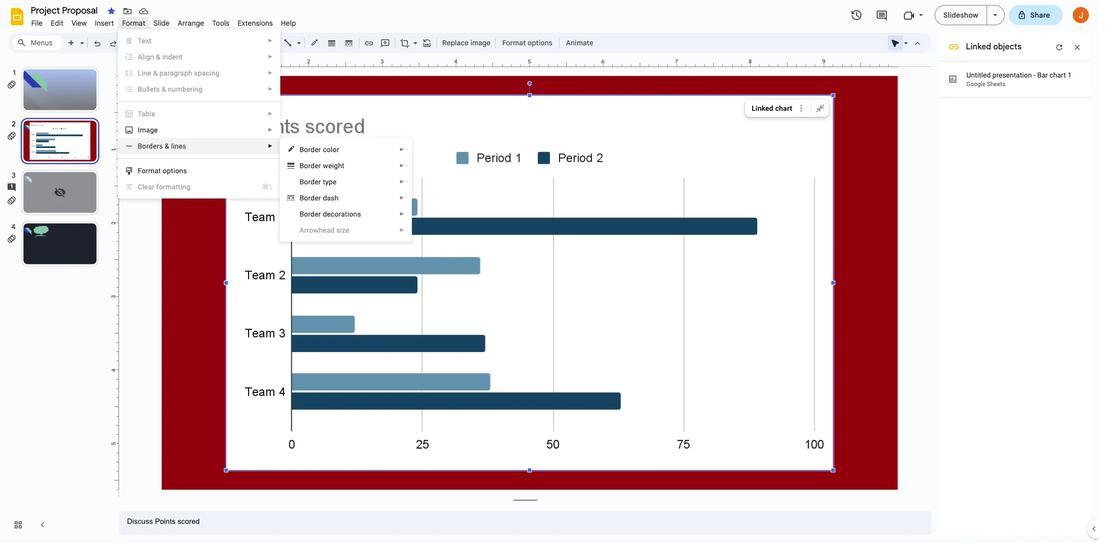 Task type: describe. For each thing, give the bounding box(es) containing it.
image
[[471, 38, 491, 47]]

table menu item
[[119, 106, 280, 122]]

presentation
[[993, 71, 1032, 79]]

file menu item
[[27, 17, 47, 29]]

b
[[300, 210, 304, 218]]

► for line & paragraph spacing l element
[[268, 70, 273, 76]]

border dash d element
[[300, 194, 342, 202]]

text s element
[[138, 37, 155, 45]]

live pointer settings image
[[902, 36, 908, 40]]

numbering
[[168, 85, 203, 93]]

format options inside button
[[502, 38, 553, 47]]

arrow
[[300, 226, 319, 235]]

slide
[[154, 19, 170, 28]]

view menu item
[[68, 17, 91, 29]]

border for border w eight
[[300, 162, 321, 170]]

age
[[146, 126, 158, 134]]

extensions
[[238, 19, 273, 28]]

⌘backslash element
[[250, 182, 272, 192]]

size
[[337, 226, 349, 235]]

bullets & numbering t element
[[138, 85, 206, 93]]

table
[[138, 110, 155, 118]]

1 vertical spatial format options
[[138, 167, 187, 175]]

objects
[[994, 42, 1022, 52]]

arrowhead size h element
[[300, 226, 353, 235]]

er
[[315, 194, 321, 202]]

border weight w element
[[300, 162, 348, 170]]

& right "lign" on the left of page
[[156, 53, 161, 61]]

bar
[[1038, 71, 1048, 79]]

tools menu item
[[208, 17, 234, 29]]

untitled presentation - bar chart 1 element
[[967, 71, 1072, 79]]

options inside menu
[[163, 167, 187, 175]]

bor
[[300, 194, 311, 202]]

borders & lines
[[138, 142, 186, 150]]

► for "border weight w" element
[[400, 163, 405, 168]]

1
[[1068, 71, 1072, 79]]

linked chart options image
[[796, 103, 807, 114]]

► for table 2 element
[[268, 111, 273, 117]]

ead
[[323, 226, 335, 235]]

dash
[[323, 194, 339, 202]]

share button
[[1009, 5, 1063, 25]]

► for 'bullets & numbering t' element
[[268, 86, 273, 92]]

-
[[1034, 71, 1036, 79]]

ine
[[142, 69, 151, 77]]

new slide with layout image
[[78, 36, 84, 40]]

navigation inside linked objects application
[[0, 57, 111, 544]]

main toolbar
[[63, 0, 599, 391]]

paragraph
[[160, 69, 192, 77]]

border color: transparent image
[[309, 36, 321, 49]]

arrange
[[178, 19, 204, 28]]

menu bar banner
[[0, 0, 1100, 544]]

border type t element
[[300, 178, 340, 186]]

spacing
[[194, 69, 219, 77]]

h
[[319, 226, 323, 235]]

share
[[1031, 11, 1051, 20]]

► for 'border dash d' element
[[400, 195, 405, 201]]

border c olor
[[300, 146, 339, 154]]

sheets
[[987, 81, 1006, 88]]

arrow h ead size
[[300, 226, 349, 235]]

animate
[[566, 38, 594, 47]]

chart inside 'untitled presentation - bar chart 1 google sheets'
[[1050, 71, 1066, 79]]

o
[[304, 210, 308, 218]]

► for borders & lines q element
[[268, 143, 273, 149]]

presentation options image
[[993, 14, 997, 16]]

file
[[31, 19, 43, 28]]

arrange menu item
[[174, 17, 208, 29]]

t for ype
[[323, 178, 325, 186]]

i
[[138, 126, 140, 134]]

eight
[[328, 162, 345, 170]]

replace image
[[442, 38, 491, 47]]

linked objects section
[[939, 0, 1091, 536]]

indent
[[162, 53, 183, 61]]

text menu item
[[119, 33, 280, 49]]

s
[[156, 85, 160, 93]]

border for border t ype
[[300, 178, 321, 186]]

a lign & indent
[[138, 53, 183, 61]]

border w eight
[[300, 162, 345, 170]]

format inside format menu item
[[122, 19, 145, 28]]

align & indent a element
[[138, 53, 186, 61]]

decorations
[[323, 210, 361, 218]]



Task type: locate. For each thing, give the bounding box(es) containing it.
menu item up spacing
[[119, 49, 280, 65]]

borders
[[138, 142, 163, 150]]

options inside button
[[528, 38, 553, 47]]

linked objects
[[966, 42, 1022, 52]]

& right ine
[[153, 69, 158, 77]]

edit menu item
[[47, 17, 68, 29]]

tools
[[212, 19, 230, 28]]

format right image
[[502, 38, 526, 47]]

chart left linked chart options icon
[[776, 104, 793, 112]]

linked for linked objects
[[966, 42, 992, 52]]

select line image
[[295, 36, 301, 40]]

border
[[300, 146, 321, 154], [300, 162, 321, 170], [300, 178, 321, 186]]

extensions menu item
[[234, 17, 277, 29]]

replace image button
[[439, 35, 493, 50]]

1 vertical spatial border
[[300, 162, 321, 170]]

format options
[[502, 38, 553, 47], [138, 167, 187, 175]]

edit
[[51, 19, 63, 28]]

t for s
[[154, 85, 156, 93]]

menu item
[[119, 49, 280, 65], [119, 65, 280, 81], [119, 81, 280, 97], [119, 179, 280, 195], [281, 222, 412, 239]]

lines
[[171, 142, 186, 150]]

untitled presentation - bar chart 1 google sheets
[[967, 71, 1072, 88]]

b o rder decorations
[[300, 210, 361, 218]]

format options \ element
[[138, 167, 190, 175]]

1 vertical spatial options
[[163, 167, 187, 175]]

menu item containing bulle
[[119, 81, 280, 97]]

t
[[154, 85, 156, 93], [323, 178, 325, 186]]

0 vertical spatial linked
[[966, 42, 992, 52]]

i m age
[[138, 126, 158, 134]]

l
[[138, 69, 142, 77]]

⌘\
[[262, 183, 272, 191]]

chart options element
[[745, 100, 831, 117]]

olor
[[327, 146, 339, 154]]

slideshow button
[[935, 5, 987, 25]]

linked objects application
[[0, 0, 1100, 544]]

1 horizontal spatial linked
[[966, 42, 992, 52]]

format inside format options button
[[502, 38, 526, 47]]

0 vertical spatial border
[[300, 146, 321, 154]]

► inside text menu item
[[268, 38, 273, 43]]

1 vertical spatial linked
[[752, 104, 774, 112]]

format options up c lear formatting
[[138, 167, 187, 175]]

format options button
[[498, 35, 557, 50]]

►
[[268, 38, 273, 43], [268, 54, 273, 60], [268, 70, 273, 76], [268, 86, 273, 92], [268, 111, 273, 117], [268, 127, 273, 133], [268, 143, 273, 149], [400, 147, 405, 152], [400, 163, 405, 168], [400, 179, 405, 185], [400, 195, 405, 201], [400, 211, 405, 217], [400, 227, 405, 233]]

border up the d
[[300, 178, 321, 186]]

border t ype
[[300, 178, 337, 186]]

linked for linked chart
[[752, 104, 774, 112]]

linked inside linked objects section
[[966, 42, 992, 52]]

linked inside 'chart options' element
[[752, 104, 774, 112]]

1 horizontal spatial t
[[323, 178, 325, 186]]

table 2 element
[[138, 110, 158, 118]]

border color c element
[[300, 146, 342, 154]]

1 border from the top
[[300, 146, 321, 154]]

► for align & indent a element
[[268, 54, 273, 60]]

bor d er dash
[[300, 194, 339, 202]]

clear formatting c element
[[138, 183, 194, 191]]

rder
[[308, 210, 321, 218]]

menu item up numbering
[[119, 65, 280, 81]]

menu bar
[[27, 13, 300, 30]]

ype
[[325, 178, 337, 186]]

c lear formatting
[[138, 183, 191, 191]]

linked up untitled
[[966, 42, 992, 52]]

& left lines
[[165, 142, 169, 150]]

menu item containing l
[[119, 65, 280, 81]]

1 horizontal spatial chart
[[1050, 71, 1066, 79]]

2 border from the top
[[300, 162, 321, 170]]

l ine & paragraph spacing
[[138, 69, 219, 77]]

menu containing text
[[118, 29, 281, 199]]

navigation
[[0, 57, 111, 544]]

menu item containing arrow
[[281, 222, 412, 239]]

c
[[323, 146, 327, 154]]

border for border c olor
[[300, 146, 321, 154]]

menu item down format options \ element
[[119, 179, 280, 195]]

view
[[72, 19, 87, 28]]

border dash option
[[343, 36, 355, 50]]

menu item containing a
[[119, 49, 280, 65]]

border left the 'w'
[[300, 162, 321, 170]]

► for "text s" element
[[268, 38, 273, 43]]

w
[[323, 162, 328, 170]]

insert
[[95, 19, 114, 28]]

help menu item
[[277, 17, 300, 29]]

1 horizontal spatial format options
[[502, 38, 553, 47]]

formatting
[[156, 183, 191, 191]]

borders & lines q element
[[138, 142, 189, 150]]

0 vertical spatial chart
[[1050, 71, 1066, 79]]

lear
[[142, 183, 155, 191]]

menu
[[118, 29, 281, 199], [280, 138, 412, 242]]

format up lear
[[138, 167, 161, 175]]

0 horizontal spatial format options
[[138, 167, 187, 175]]

&
[[156, 53, 161, 61], [153, 69, 158, 77], [162, 85, 166, 93], [165, 142, 169, 150]]

Menus field
[[13, 36, 63, 50]]

0 horizontal spatial chart
[[776, 104, 793, 112]]

google
[[967, 81, 986, 88]]

linked
[[966, 42, 992, 52], [752, 104, 774, 112]]

lign
[[142, 53, 154, 61]]

menu item containing c
[[119, 179, 280, 195]]

Rename text field
[[27, 4, 103, 16]]

animate button
[[562, 35, 598, 50]]

format
[[122, 19, 145, 28], [502, 38, 526, 47], [138, 167, 161, 175]]

format options right image
[[502, 38, 553, 47]]

2 vertical spatial border
[[300, 178, 321, 186]]

0 vertical spatial options
[[528, 38, 553, 47]]

1 vertical spatial chart
[[776, 104, 793, 112]]

options up formatting
[[163, 167, 187, 175]]

chart inside 'chart options' element
[[776, 104, 793, 112]]

menu item down spacing
[[119, 81, 280, 97]]

0 horizontal spatial t
[[154, 85, 156, 93]]

d
[[311, 194, 315, 202]]

c
[[138, 183, 142, 191]]

menu bar containing file
[[27, 13, 300, 30]]

format up text
[[122, 19, 145, 28]]

line & paragraph spacing l element
[[138, 69, 223, 77]]

border weight option
[[326, 36, 338, 50]]

0 vertical spatial format options
[[502, 38, 553, 47]]

replace
[[442, 38, 469, 47]]

chart left 1
[[1050, 71, 1066, 79]]

chart
[[1050, 71, 1066, 79], [776, 104, 793, 112]]

mode and view toolbar
[[888, 33, 926, 53]]

► for border color c element
[[400, 147, 405, 152]]

a
[[138, 53, 142, 61]]

linked left linked chart options icon
[[752, 104, 774, 112]]

& right s
[[162, 85, 166, 93]]

untitled
[[967, 71, 991, 79]]

0 horizontal spatial options
[[163, 167, 187, 175]]

menu containing border
[[280, 138, 412, 242]]

border left c at the left of the page
[[300, 146, 321, 154]]

slide menu item
[[150, 17, 174, 29]]

2 vertical spatial format
[[138, 167, 161, 175]]

help
[[281, 19, 296, 28]]

► inside table menu item
[[268, 111, 273, 117]]

menu item down 'decorations'
[[281, 222, 412, 239]]

Star checkbox
[[104, 4, 119, 18]]

format menu item
[[118, 17, 150, 29]]

t inside menu item
[[154, 85, 156, 93]]

menu bar inside menu bar banner
[[27, 13, 300, 30]]

1 horizontal spatial options
[[528, 38, 553, 47]]

bulle t s & numbering
[[138, 85, 203, 93]]

slideshow
[[944, 11, 979, 20]]

0 horizontal spatial linked
[[752, 104, 774, 112]]

options left animate
[[528, 38, 553, 47]]

text
[[138, 37, 152, 45]]

1 vertical spatial format
[[502, 38, 526, 47]]

0 vertical spatial t
[[154, 85, 156, 93]]

bulle
[[138, 85, 154, 93]]

image m element
[[138, 126, 161, 134]]

linked chart
[[752, 104, 793, 112]]

insert menu item
[[91, 17, 118, 29]]

m
[[140, 126, 146, 134]]

options
[[528, 38, 553, 47], [163, 167, 187, 175]]

1 vertical spatial t
[[323, 178, 325, 186]]

0 vertical spatial format
[[122, 19, 145, 28]]

► for the image m element
[[268, 127, 273, 133]]

3 border from the top
[[300, 178, 321, 186]]

border decorations o element
[[300, 210, 364, 218]]



Task type: vqa. For each thing, say whether or not it's contained in the screenshot.
B O Rder Decorations
yes



